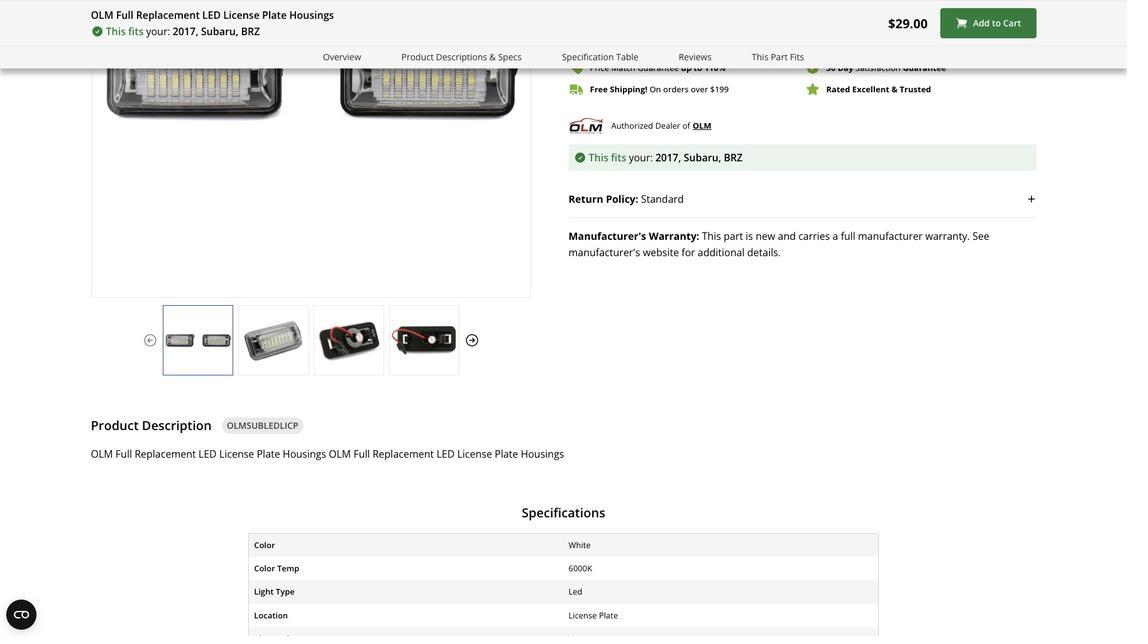 Task type: vqa. For each thing, say whether or not it's contained in the screenshot.
'15 at the bottom of page
no



Task type: describe. For each thing, give the bounding box(es) containing it.
over
[[691, 83, 708, 95]]

authorized
[[611, 120, 653, 131]]

carries
[[798, 230, 830, 243]]

return
[[569, 193, 603, 206]]

day
[[838, 62, 853, 73]]

$199
[[710, 83, 729, 95]]

0 vertical spatial your:
[[146, 25, 170, 38]]

standard
[[641, 193, 684, 206]]

& for excellent
[[891, 83, 898, 95]]

price
[[590, 62, 609, 73]]

olm inside authorized dealer of olm
[[693, 120, 711, 131]]

30
[[826, 62, 836, 73]]

excellent
[[852, 83, 889, 95]]

this part is new and carries a full manufacturer warranty. see manufacturer's website for additional details.
[[569, 230, 989, 260]]

olm link
[[693, 119, 711, 133]]

fits
[[790, 51, 804, 63]]

reviews
[[679, 51, 712, 63]]

shipping!
[[610, 83, 647, 95]]

full for olm full replacement led license plate housings
[[116, 8, 133, 22]]

led
[[569, 587, 582, 598]]

product description
[[91, 417, 212, 434]]

0 vertical spatial brz
[[241, 25, 260, 38]]

housings for olm full replacement led license plate housings
[[289, 8, 334, 22]]

dealer
[[655, 120, 680, 131]]

part
[[724, 230, 743, 243]]

housings for olm full replacement led license plate housings olm full replacement led license plate housings
[[283, 448, 326, 462]]

1 vertical spatial brz
[[724, 151, 743, 165]]

up
[[681, 62, 692, 73]]

rated excellent & trusted
[[826, 83, 931, 95]]

a
[[833, 230, 838, 243]]

warranty.
[[925, 230, 970, 243]]

product descriptions & specs
[[401, 51, 522, 63]]

1 vertical spatial this fits your: 2017, subaru, brz
[[589, 151, 743, 165]]

color for color
[[254, 540, 275, 551]]

for
[[682, 246, 695, 260]]

return policy: standard
[[569, 193, 684, 206]]

manufacturer's warranty:
[[569, 230, 699, 243]]

see
[[973, 230, 989, 243]]

trusted
[[900, 83, 931, 95]]

olm full replacement led license plate housings
[[91, 8, 334, 22]]

housings up the specifications
[[521, 448, 564, 462]]

0 horizontal spatial to
[[694, 62, 702, 73]]

olmsubledlicp
[[227, 420, 298, 432]]

full for olm full replacement led license plate housings olm full replacement led license plate housings
[[116, 448, 132, 462]]

this inside this part is new and carries a full manufacturer warranty. see manufacturer's website for additional details.
[[702, 230, 721, 243]]

is
[[746, 230, 753, 243]]

olm full replacement led license plate housings olm full replacement led license plate housings
[[91, 448, 564, 462]]

light type
[[254, 587, 295, 598]]

led for olm full replacement led license plate housings olm full replacement led license plate housings
[[199, 448, 217, 462]]

0 vertical spatial this fits your: 2017, subaru, brz
[[106, 25, 260, 38]]

led for olm full replacement led license plate housings
[[202, 8, 221, 22]]

add to cart button
[[940, 8, 1036, 38]]

4 olmsubledlicp olm full replacement led license plate housings - toyota / subaru, image from the left
[[389, 318, 459, 363]]

replacement for olm full replacement led license plate housings
[[136, 8, 200, 22]]

1 vertical spatial your:
[[629, 151, 653, 165]]

0 horizontal spatial subaru,
[[201, 25, 238, 38]]

specs
[[498, 51, 522, 63]]

free shipping! on orders over $199
[[590, 83, 729, 95]]



Task type: locate. For each thing, give the bounding box(es) containing it.
your:
[[146, 25, 170, 38], [629, 151, 653, 165]]

& left specs
[[489, 51, 496, 63]]

reviews link
[[679, 50, 712, 65]]

olmsubledlicp olm full replacement led license plate housings - toyota / subaru, image
[[163, 318, 232, 363], [239, 318, 308, 363], [314, 318, 383, 363], [389, 318, 459, 363]]

free
[[590, 83, 608, 95]]

orders
[[663, 83, 689, 95]]

product for product description
[[91, 417, 139, 434]]

2 olmsubledlicp olm full replacement led license plate housings - toyota / subaru, image from the left
[[239, 318, 308, 363]]

1 vertical spatial &
[[891, 83, 898, 95]]

1 horizontal spatial to
[[992, 17, 1001, 29]]

1 horizontal spatial this fits your: 2017, subaru, brz
[[589, 151, 743, 165]]

housings down olmsubledlicp
[[283, 448, 326, 462]]

match
[[611, 62, 636, 73]]

subaru, down olm full replacement led license plate housings
[[201, 25, 238, 38]]

your: down authorized
[[629, 151, 653, 165]]

1 vertical spatial product
[[91, 417, 139, 434]]

2 color from the top
[[254, 563, 275, 575]]

descriptions
[[436, 51, 487, 63]]

additional
[[698, 246, 745, 260]]

0 horizontal spatial 2017,
[[173, 25, 198, 38]]

part
[[771, 51, 788, 63]]

1 horizontal spatial brz
[[724, 151, 743, 165]]

1 vertical spatial subaru,
[[684, 151, 721, 165]]

0 vertical spatial color
[[254, 540, 275, 551]]

table
[[616, 51, 638, 63]]

led
[[202, 8, 221, 22], [199, 448, 217, 462], [436, 448, 455, 462]]

1 guarantee from the left
[[638, 62, 679, 73]]

light
[[254, 587, 274, 598]]

location
[[254, 610, 288, 621]]

0 vertical spatial fits
[[128, 25, 144, 38]]

product
[[401, 51, 434, 63], [91, 417, 139, 434]]

and
[[778, 230, 796, 243]]

0 vertical spatial product
[[401, 51, 434, 63]]

satisfaction
[[856, 62, 901, 73]]

type
[[276, 587, 295, 598]]

product inside product descriptions & specs link
[[401, 51, 434, 63]]

color temp
[[254, 563, 299, 575]]

specifications
[[522, 505, 605, 522]]

add to cart
[[973, 17, 1021, 29]]

this part fits
[[752, 51, 804, 63]]

0 vertical spatial to
[[992, 17, 1001, 29]]

1 horizontal spatial &
[[891, 83, 898, 95]]

None number field
[[569, 0, 639, 0]]

manufacturer's
[[569, 230, 646, 243]]

manufacturer's
[[569, 246, 640, 260]]

1 vertical spatial 2017,
[[655, 151, 681, 165]]

olm
[[91, 8, 113, 22], [693, 120, 711, 131], [91, 448, 113, 462], [329, 448, 351, 462]]

license
[[223, 8, 260, 22], [219, 448, 254, 462], [457, 448, 492, 462], [569, 610, 597, 621]]

manufacturer
[[858, 230, 923, 243]]

overview link
[[323, 50, 361, 65]]

brz
[[241, 25, 260, 38], [724, 151, 743, 165]]

new
[[756, 230, 775, 243]]

subaru, down olm "link"
[[684, 151, 721, 165]]

cart
[[1003, 17, 1021, 29]]

0 horizontal spatial fits
[[128, 25, 144, 38]]

warranty:
[[649, 230, 699, 243]]

plate
[[262, 8, 287, 22], [257, 448, 280, 462], [495, 448, 518, 462], [599, 610, 618, 621]]

olm image
[[569, 117, 604, 135]]

white
[[569, 540, 591, 551]]

0 vertical spatial &
[[489, 51, 496, 63]]

0 vertical spatial subaru,
[[201, 25, 238, 38]]

6000k
[[569, 563, 592, 575]]

1 olmsubledlicp olm full replacement led license plate housings - toyota / subaru, image from the left
[[163, 318, 232, 363]]

description
[[142, 417, 212, 434]]

2017, down olm full replacement led license plate housings
[[173, 25, 198, 38]]

overview
[[323, 51, 361, 63]]

replacement for olm full replacement led license plate housings olm full replacement led license plate housings
[[135, 448, 196, 462]]

policy:
[[606, 193, 638, 206]]

authorized dealer of olm
[[611, 120, 711, 131]]

& for descriptions
[[489, 51, 496, 63]]

0 horizontal spatial this fits your: 2017, subaru, brz
[[106, 25, 260, 38]]

specification
[[562, 51, 614, 63]]

product left descriptions
[[401, 51, 434, 63]]

&
[[489, 51, 496, 63], [891, 83, 898, 95]]

2017, down "dealer"
[[655, 151, 681, 165]]

housings
[[289, 8, 334, 22], [283, 448, 326, 462], [521, 448, 564, 462]]

housings up the overview
[[289, 8, 334, 22]]

1 horizontal spatial fits
[[611, 151, 626, 165]]

specification table
[[562, 51, 638, 63]]

your: down olm full replacement led license plate housings
[[146, 25, 170, 38]]

to right up
[[694, 62, 702, 73]]

color up light
[[254, 563, 275, 575]]

to inside button
[[992, 17, 1001, 29]]

2 guarantee from the left
[[903, 62, 946, 73]]

this fits your: 2017, subaru, brz
[[106, 25, 260, 38], [589, 151, 743, 165]]

1 vertical spatial fits
[[611, 151, 626, 165]]

price match guarantee up to 110%
[[590, 62, 726, 73]]

of
[[682, 120, 690, 131]]

product descriptions & specs link
[[401, 50, 522, 65]]

go to right image image
[[464, 333, 479, 348]]

website
[[643, 246, 679, 260]]

open widget image
[[6, 600, 36, 630]]

guarantee
[[638, 62, 679, 73], [903, 62, 946, 73]]

color up 'color temp'
[[254, 540, 275, 551]]

1 horizontal spatial product
[[401, 51, 434, 63]]

product left description
[[91, 417, 139, 434]]

1 horizontal spatial subaru,
[[684, 151, 721, 165]]

3 olmsubledlicp olm full replacement led license plate housings - toyota / subaru, image from the left
[[314, 318, 383, 363]]

on
[[650, 83, 661, 95]]

to right add
[[992, 17, 1001, 29]]

2017,
[[173, 25, 198, 38], [655, 151, 681, 165]]

0 horizontal spatial product
[[91, 417, 139, 434]]

0 horizontal spatial brz
[[241, 25, 260, 38]]

& left trusted
[[891, 83, 898, 95]]

1 vertical spatial color
[[254, 563, 275, 575]]

110%
[[704, 62, 726, 73]]

add
[[973, 17, 990, 29]]

specification table link
[[562, 50, 638, 65]]

replacement
[[136, 8, 200, 22], [135, 448, 196, 462], [373, 448, 434, 462]]

rated
[[826, 83, 850, 95]]

1 horizontal spatial guarantee
[[903, 62, 946, 73]]

1 color from the top
[[254, 540, 275, 551]]

to
[[992, 17, 1001, 29], [694, 62, 702, 73]]

0 horizontal spatial &
[[489, 51, 496, 63]]

1 vertical spatial to
[[694, 62, 702, 73]]

0 horizontal spatial your:
[[146, 25, 170, 38]]

color
[[254, 540, 275, 551], [254, 563, 275, 575]]

temp
[[277, 563, 299, 575]]

1 horizontal spatial 2017,
[[655, 151, 681, 165]]

guarantee up trusted
[[903, 62, 946, 73]]

full
[[116, 8, 133, 22], [116, 448, 132, 462], [354, 448, 370, 462]]

this
[[106, 25, 126, 38], [752, 51, 769, 63], [589, 151, 608, 165], [702, 230, 721, 243]]

this part fits link
[[752, 50, 804, 65]]

color for color temp
[[254, 563, 275, 575]]

this fits your: 2017, subaru, brz down olm full replacement led license plate housings
[[106, 25, 260, 38]]

0 horizontal spatial guarantee
[[638, 62, 679, 73]]

subaru,
[[201, 25, 238, 38], [684, 151, 721, 165]]

1 horizontal spatial your:
[[629, 151, 653, 165]]

product for product descriptions & specs
[[401, 51, 434, 63]]

details.
[[747, 246, 781, 260]]

full
[[841, 230, 855, 243]]

guarantee up free shipping! on orders over $199
[[638, 62, 679, 73]]

0 vertical spatial 2017,
[[173, 25, 198, 38]]

30 day satisfaction guarantee
[[826, 62, 946, 73]]

$29.00
[[888, 15, 928, 32]]

this fits your: 2017, subaru, brz down "dealer"
[[589, 151, 743, 165]]

license plate
[[569, 610, 618, 621]]



